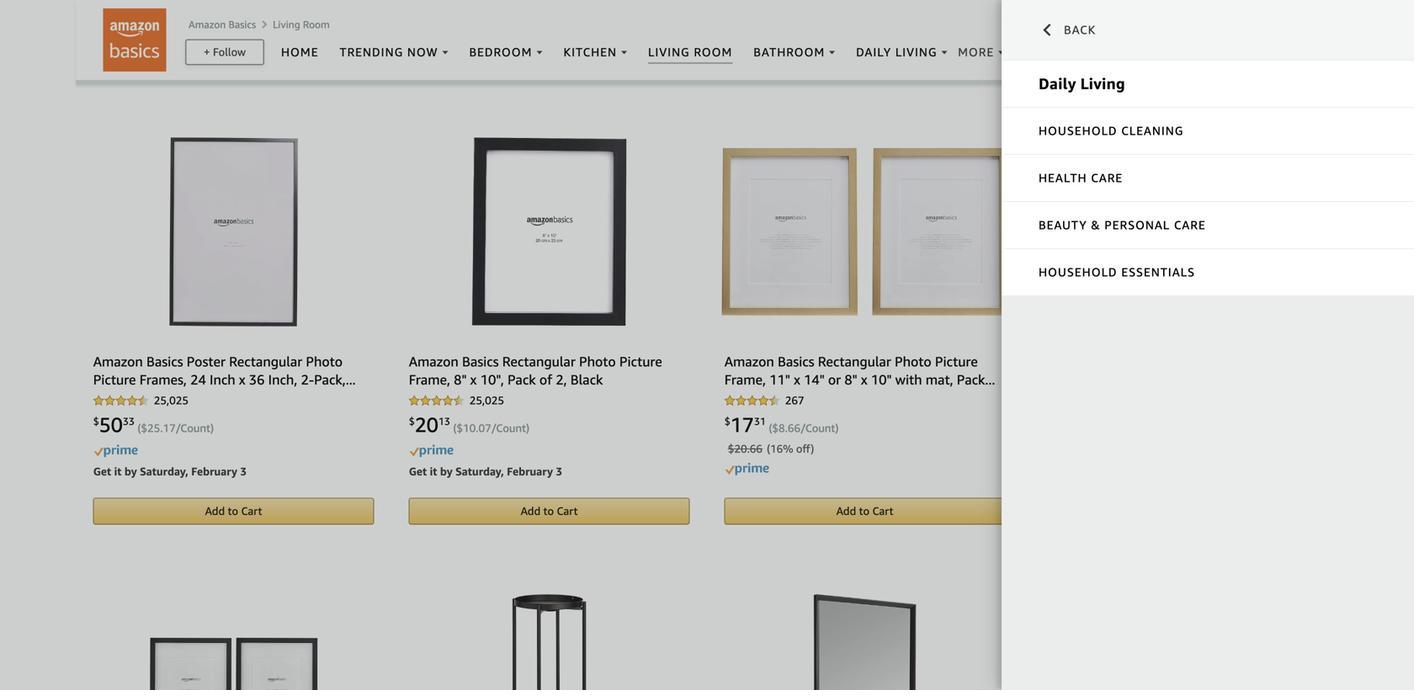 Task type: vqa. For each thing, say whether or not it's contained in the screenshot.
Amazon Basics
yes



Task type: describe. For each thing, give the bounding box(es) containing it.
get for 50
[[93, 465, 111, 478]]

$ 17 31
[[725, 413, 766, 437]]

in
[[156, 3, 165, 16]]

amazon basics rectangular wall mount mirror 24" x 36", peaked trim, black image
[[814, 594, 917, 690]]

amazon basics rectangular photo picture frame, 8" x 10", pack of 2, black image
[[472, 137, 627, 327]]

left
[[135, 3, 153, 16]]

order
[[204, 3, 230, 16]]

saturday, for 20
[[456, 465, 504, 478]]

3 for 20
[[556, 465, 562, 478]]

( $ 25 . 17 / count )
[[138, 422, 214, 435]]

amazon basics rectangular photo picture frame, 11" x 14" or 8" x 10" with mat, pack of 2, gold, 12.28 x 15.18 inches image
[[721, 147, 1009, 316]]

+ follow button
[[187, 40, 263, 64]]

only 20 left in stock - order soon.
[[93, 3, 260, 16]]

search image
[[1092, 42, 1112, 62]]

. for 10
[[476, 422, 479, 435]]

$ right 33
[[141, 422, 147, 435]]

$ right 13 on the left bottom of page
[[457, 422, 463, 435]]

amazon basics logo image
[[103, 8, 166, 72]]

count for 50
[[181, 422, 210, 435]]

to
[[1100, 23, 1118, 37]]

( $ 10 . 07 / count )
[[453, 422, 530, 435]]

room
[[303, 18, 330, 30]]

amazon basics
[[189, 18, 256, 30]]

33
[[123, 416, 135, 427]]

0 horizontal spatial 17
[[163, 422, 176, 435]]

back for back
[[1064, 23, 1096, 37]]

by for 20
[[440, 465, 453, 478]]

( for 8
[[769, 422, 772, 435]]

$ 50 33
[[93, 413, 135, 437]]

amazon basics 11" x 14" rectangular photo picture frame, (8" x 10" with mat), 2-pack, black, 15.2 inch l x 12.2 inch w image
[[139, 594, 328, 690]]

. for 25
[[160, 422, 163, 435]]

$ inside the $ 17 31
[[725, 416, 731, 427]]

) for ( $ 25 . 17 / count )
[[210, 422, 214, 435]]

it for 50
[[114, 465, 122, 478]]

25,025 for 50
[[154, 394, 189, 407]]

amazon
[[189, 18, 226, 30]]

25,025 for 20
[[470, 394, 504, 407]]

$ inside $ 20 13
[[409, 416, 415, 427]]

get for 20
[[409, 465, 427, 478]]

it for 20
[[430, 465, 437, 478]]

back for back to
[[1064, 23, 1096, 37]]

amazon basics link
[[189, 18, 256, 30]]

amazon basics round plant stand, black image
[[512, 594, 587, 690]]

$ 20 13
[[409, 413, 450, 437]]

( for 25
[[138, 422, 141, 435]]

267
[[785, 394, 805, 407]]

back to button
[[1002, 0, 1415, 61]]

living room link
[[273, 18, 330, 30]]

1 horizontal spatial 66
[[788, 422, 801, 435]]

50
[[99, 413, 123, 437]]

saturday, for 50
[[140, 465, 188, 478]]

20 for only 20 left in stock - order soon.
[[120, 3, 133, 16]]

get it by saturday, february 3 for 20
[[409, 465, 562, 478]]



Task type: locate. For each thing, give the bounding box(es) containing it.
1 count from the left
[[181, 422, 210, 435]]

1 saturday, from the left
[[140, 465, 188, 478]]

back button
[[1002, 0, 1415, 61]]

by for 50
[[124, 465, 137, 478]]

amazon basics rectangular photo picture frame, 8" x 10", pack of 5, black image
[[1064, 137, 1298, 327]]

2 february from the left
[[507, 465, 553, 478]]

count inside ( $ 8 . 66 / count ) $ 20 . 66 ( 16% off )
[[806, 422, 836, 435]]

66 right 8
[[788, 422, 801, 435]]

/ right 25
[[176, 422, 181, 435]]

soon.
[[233, 3, 260, 16]]

13
[[439, 416, 450, 427]]

basics
[[229, 18, 256, 30]]

$ left 31
[[725, 416, 731, 427]]

get it by saturday, february 3
[[93, 465, 247, 478], [409, 465, 562, 478]]

1 vertical spatial 20
[[415, 413, 439, 437]]

it down $ 50 33
[[114, 465, 122, 478]]

0 horizontal spatial count
[[181, 422, 210, 435]]

0 horizontal spatial february
[[191, 465, 237, 478]]

2 it from the left
[[430, 465, 437, 478]]

. right 13 on the left bottom of page
[[476, 422, 479, 435]]

$ down the $ 17 31
[[728, 442, 734, 456]]

8
[[779, 422, 785, 435]]

25,025 up 07
[[470, 394, 504, 407]]

2 horizontal spatial 20
[[734, 442, 747, 456]]

0 vertical spatial 66
[[788, 422, 801, 435]]

0 horizontal spatial 66
[[750, 442, 763, 456]]

( $ 8 . 66 / count ) $ 20 . 66 ( 16% off )
[[728, 422, 839, 456]]

february
[[191, 465, 237, 478], [507, 465, 553, 478]]

$ left 13 on the left bottom of page
[[409, 416, 415, 427]]

$ right 31
[[772, 422, 779, 435]]

0 horizontal spatial /
[[176, 422, 181, 435]]

.
[[160, 422, 163, 435], [476, 422, 479, 435], [785, 422, 788, 435], [747, 442, 750, 456]]

20 for $ 20 13
[[415, 413, 439, 437]]

3 count from the left
[[806, 422, 836, 435]]

only
[[93, 3, 117, 16]]

1 3 from the left
[[240, 465, 247, 478]]

saturday, down 07
[[456, 465, 504, 478]]

by down $ 50 33
[[124, 465, 137, 478]]

1 horizontal spatial get
[[409, 465, 427, 478]]

2 3 from the left
[[556, 465, 562, 478]]

1 horizontal spatial saturday,
[[456, 465, 504, 478]]

2 vertical spatial 20
[[734, 442, 747, 456]]

66
[[788, 422, 801, 435], [750, 442, 763, 456]]

1 vertical spatial 66
[[750, 442, 763, 456]]

$
[[93, 416, 99, 427], [409, 416, 415, 427], [725, 416, 731, 427], [141, 422, 147, 435], [457, 422, 463, 435], [772, 422, 779, 435], [728, 442, 734, 456]]

0 horizontal spatial saturday,
[[140, 465, 188, 478]]

1 25,025 from the left
[[154, 394, 189, 407]]

1 horizontal spatial get it by saturday, february 3
[[409, 465, 562, 478]]

1 by from the left
[[124, 465, 137, 478]]

get down $ 20 13
[[409, 465, 427, 478]]

2 by from the left
[[440, 465, 453, 478]]

2 horizontal spatial count
[[806, 422, 836, 435]]

back
[[1064, 23, 1096, 37], [1064, 23, 1096, 37]]

20 inside ( $ 8 . 66 / count ) $ 20 . 66 ( 16% off )
[[734, 442, 747, 456]]

) right 07
[[526, 422, 530, 435]]

25
[[147, 422, 160, 435]]

amazon basics poster rectangular photo picture frames, 24 inch x 36 inch, 2-pack, black image
[[169, 137, 298, 327]]

0 vertical spatial 20
[[120, 3, 133, 16]]

31
[[754, 416, 766, 427]]

off
[[796, 442, 811, 456]]

2 / from the left
[[492, 422, 496, 435]]

february for 20
[[507, 465, 553, 478]]

1 horizontal spatial /
[[492, 422, 496, 435]]

17
[[731, 413, 754, 437], [163, 422, 176, 435]]

17 right 25
[[163, 422, 176, 435]]

1 horizontal spatial 17
[[731, 413, 754, 437]]

. up 16%
[[785, 422, 788, 435]]

( for 10
[[453, 422, 457, 435]]

) right 16%
[[811, 442, 815, 456]]

1 horizontal spatial 25,025
[[470, 394, 504, 407]]

1 february from the left
[[191, 465, 237, 478]]

16%
[[770, 442, 794, 456]]

1 get it by saturday, february 3 from the left
[[93, 465, 247, 478]]

10
[[463, 422, 476, 435]]

2 saturday, from the left
[[456, 465, 504, 478]]

get down 50
[[93, 465, 111, 478]]

count
[[181, 422, 210, 435], [496, 422, 526, 435], [806, 422, 836, 435]]

stock
[[168, 3, 194, 16]]

20 down the $ 17 31
[[734, 442, 747, 456]]

saturday,
[[140, 465, 188, 478], [456, 465, 504, 478]]

1 it from the left
[[114, 465, 122, 478]]

0 horizontal spatial get
[[93, 465, 111, 478]]

+ follow
[[204, 45, 246, 58]]

february down ( $ 25 . 17 / count )
[[191, 465, 237, 478]]

0 horizontal spatial 3
[[240, 465, 247, 478]]

it
[[114, 465, 122, 478], [430, 465, 437, 478]]

. down the $ 17 31
[[747, 442, 750, 456]]

2 horizontal spatial /
[[801, 422, 806, 435]]

/
[[176, 422, 181, 435], [492, 422, 496, 435], [801, 422, 806, 435]]

) right 8
[[836, 422, 839, 435]]

february for 50
[[191, 465, 237, 478]]

saturday, down 25
[[140, 465, 188, 478]]

0 horizontal spatial it
[[114, 465, 122, 478]]

+
[[204, 45, 210, 58]]

20 left left
[[120, 3, 133, 16]]

/ inside ( $ 8 . 66 / count ) $ 20 . 66 ( 16% off )
[[801, 422, 806, 435]]

66 left 16%
[[750, 442, 763, 456]]

)
[[210, 422, 214, 435], [526, 422, 530, 435], [836, 422, 839, 435], [811, 442, 815, 456]]

17 left 8
[[731, 413, 754, 437]]

25,025
[[154, 394, 189, 407], [470, 394, 504, 407]]

follow
[[213, 45, 246, 58]]

/ for 50
[[176, 422, 181, 435]]

3 / from the left
[[801, 422, 806, 435]]

1 horizontal spatial count
[[496, 422, 526, 435]]

) right 25
[[210, 422, 214, 435]]

1 horizontal spatial 3
[[556, 465, 562, 478]]

count for 20
[[496, 422, 526, 435]]

1 horizontal spatial it
[[430, 465, 437, 478]]

0 horizontal spatial get it by saturday, february 3
[[93, 465, 247, 478]]

25,025 up ( $ 25 . 17 / count )
[[154, 394, 189, 407]]

count right 07
[[496, 422, 526, 435]]

february down ( $ 10 . 07 / count )
[[507, 465, 553, 478]]

/ for 20
[[492, 422, 496, 435]]

07
[[479, 422, 492, 435]]

0 horizontal spatial by
[[124, 465, 137, 478]]

3
[[240, 465, 247, 478], [556, 465, 562, 478]]

2 get from the left
[[409, 465, 427, 478]]

1 / from the left
[[176, 422, 181, 435]]

/ up off
[[801, 422, 806, 435]]

by
[[124, 465, 137, 478], [440, 465, 453, 478]]

2 25,025 from the left
[[470, 394, 504, 407]]

1 horizontal spatial by
[[440, 465, 453, 478]]

1 horizontal spatial 20
[[415, 413, 439, 437]]

by down $ 20 13
[[440, 465, 453, 478]]

3 for 50
[[240, 465, 247, 478]]

back inside button
[[1064, 23, 1096, 37]]

20 left the 10
[[415, 413, 439, 437]]

$ left 33
[[93, 416, 99, 427]]

/ right the 10
[[492, 422, 496, 435]]

get it by saturday, february 3 down 07
[[409, 465, 562, 478]]

count up off
[[806, 422, 836, 435]]

0 horizontal spatial 20
[[120, 3, 133, 16]]

get it by saturday, february 3 for 50
[[93, 465, 247, 478]]

) for ( $ 8 . 66 / count ) $ 20 . 66 ( 16% off )
[[836, 422, 839, 435]]

1 horizontal spatial february
[[507, 465, 553, 478]]

it down $ 20 13
[[430, 465, 437, 478]]

living
[[273, 18, 300, 30]]

count right 25
[[181, 422, 210, 435]]

back inside back button
[[1064, 23, 1096, 37]]

Search all Amazon Basics search field
[[1117, 38, 1298, 66]]

1 get from the left
[[93, 465, 111, 478]]

2 get it by saturday, february 3 from the left
[[409, 465, 562, 478]]

) for ( $ 10 . 07 / count )
[[526, 422, 530, 435]]

back to
[[1064, 23, 1122, 37]]

(
[[138, 422, 141, 435], [453, 422, 457, 435], [769, 422, 772, 435], [767, 442, 770, 456]]

20
[[120, 3, 133, 16], [415, 413, 439, 437], [734, 442, 747, 456]]

get
[[93, 465, 111, 478], [409, 465, 427, 478]]

living room
[[273, 18, 330, 30]]

2 count from the left
[[496, 422, 526, 435]]

get it by saturday, february 3 down ( $ 25 . 17 / count )
[[93, 465, 247, 478]]

. for 8
[[785, 422, 788, 435]]

. right 33
[[160, 422, 163, 435]]

$ inside $ 50 33
[[93, 416, 99, 427]]

-
[[197, 3, 201, 16]]

0 horizontal spatial 25,025
[[154, 394, 189, 407]]



